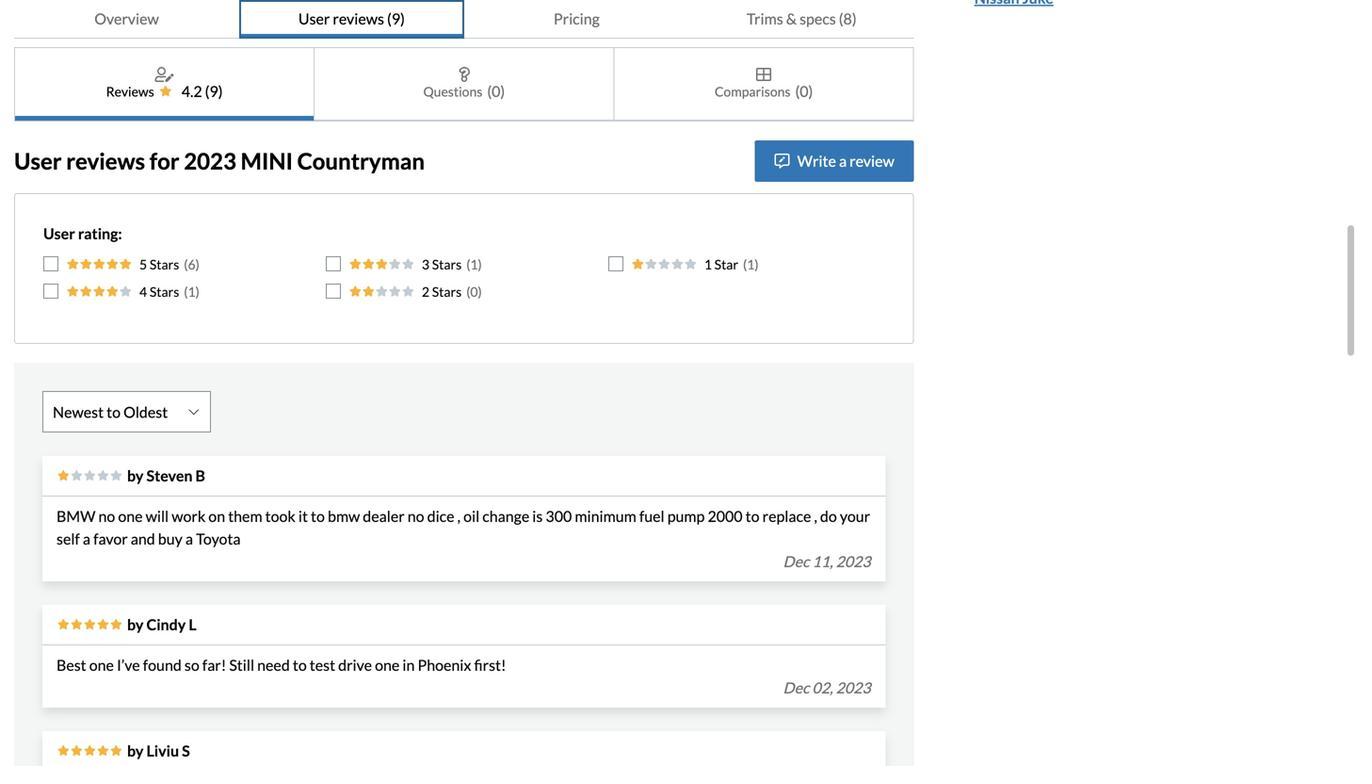 Task type: describe. For each thing, give the bounding box(es) containing it.
change
[[483, 507, 530, 525]]

( for 5 stars
[[184, 256, 188, 272]]

(0) for comparisons (0)
[[796, 82, 814, 100]]

bmw
[[57, 507, 96, 525]]

write a review
[[798, 152, 895, 170]]

found
[[143, 656, 182, 674]]

(0) for questions (0)
[[487, 82, 505, 100]]

your
[[840, 507, 871, 525]]

2 , from the left
[[815, 507, 818, 525]]

user for user rating:
[[43, 224, 75, 243]]

by steven  b
[[127, 466, 205, 485]]

questions
[[424, 83, 483, 99]]

tab list containing overview
[[14, 0, 915, 39]]

user reviews (9) tab
[[239, 0, 464, 39]]

1 horizontal spatial to
[[311, 507, 325, 525]]

2 no from the left
[[408, 507, 425, 525]]

l
[[189, 615, 197, 634]]

reviews for for
[[66, 148, 145, 174]]

overview tab
[[14, 0, 239, 39]]

0
[[471, 284, 478, 300]]

2000
[[708, 507, 743, 525]]

b
[[196, 466, 205, 485]]

will
[[146, 507, 169, 525]]

1 horizontal spatial a
[[186, 530, 193, 548]]

th large image
[[757, 67, 772, 82]]

&
[[787, 9, 797, 28]]

for
[[150, 148, 180, 174]]

4.2
[[182, 82, 202, 100]]

stars for 5 stars
[[150, 256, 179, 272]]

drive
[[338, 656, 372, 674]]

5 stars ( 6 )
[[139, 256, 200, 272]]

question image
[[459, 67, 470, 82]]

self
[[57, 530, 80, 548]]

bmw
[[328, 507, 360, 525]]

specs
[[800, 9, 836, 28]]

do
[[821, 507, 838, 525]]

user reviews (9)
[[299, 9, 405, 28]]

countryman
[[297, 148, 425, 174]]

user for user reviews for 2023 mini countryman
[[14, 148, 62, 174]]

i've
[[117, 656, 140, 674]]

1 for 3 stars ( 1 )
[[471, 256, 478, 272]]

dealer
[[363, 507, 405, 525]]

( for 3 stars
[[467, 256, 471, 272]]

by for by liviu s
[[127, 742, 144, 760]]

in
[[403, 656, 415, 674]]

phoenix
[[418, 656, 472, 674]]

oil
[[464, 507, 480, 525]]

favor
[[93, 530, 128, 548]]

star
[[715, 256, 739, 272]]

trims & specs (8) tab
[[690, 0, 915, 39]]

write a review button
[[755, 140, 915, 182]]

( for 4 stars
[[184, 284, 188, 300]]

11,
[[813, 552, 833, 571]]

pump
[[668, 507, 705, 525]]

by liviu s
[[127, 742, 190, 760]]

buy
[[158, 530, 183, 548]]

pricing tab
[[464, 0, 690, 39]]

rating:
[[78, 224, 122, 243]]

1 left star
[[705, 256, 712, 272]]

test
[[310, 656, 336, 674]]

) for 2 stars ( 0 )
[[478, 284, 482, 300]]

dec inside best one i've found so far! still need to test drive one in phoenix first! dec 02, 2023
[[784, 678, 810, 697]]

fuel
[[640, 507, 665, 525]]

toyota
[[196, 530, 241, 548]]

questions (0)
[[424, 82, 505, 100]]

) for 5 stars ( 6 )
[[196, 256, 200, 272]]

300
[[546, 507, 572, 525]]

overview
[[94, 9, 159, 28]]

reviews for (9)
[[333, 9, 384, 28]]

questions count element
[[487, 80, 505, 103]]

comparisons count element
[[796, 80, 814, 103]]

them
[[228, 507, 263, 525]]

need
[[257, 656, 290, 674]]

3
[[422, 256, 430, 272]]

comment alt edit image
[[775, 154, 790, 169]]

pricing
[[554, 9, 600, 28]]

best one i've found so far! still need to test drive one in phoenix first! dec 02, 2023
[[57, 656, 871, 697]]

0 horizontal spatial one
[[89, 656, 114, 674]]

4 stars ( 1 )
[[139, 284, 200, 300]]



Task type: locate. For each thing, give the bounding box(es) containing it.
stars right 2
[[432, 284, 462, 300]]

on
[[209, 507, 225, 525]]

dec inside bmw no one will work on them took it to bmw dealer no dice , oil change is 300 minimum  fuel pump 2000 to replace  , do your self a favor and buy a toyota dec 11, 2023
[[784, 552, 810, 571]]

1 horizontal spatial reviews
[[333, 9, 384, 28]]

stars for 3 stars
[[432, 256, 462, 272]]

reviews inside "tab"
[[333, 9, 384, 28]]

1 star ( 1 )
[[705, 256, 759, 272]]

1 vertical spatial tab list
[[14, 47, 915, 122]]

2 dec from the top
[[784, 678, 810, 697]]

work
[[172, 507, 206, 525]]

(0) right the question image
[[487, 82, 505, 100]]

(9)
[[387, 9, 405, 28], [205, 82, 223, 100]]

1 (0) from the left
[[487, 82, 505, 100]]

write
[[798, 152, 837, 170]]

0 horizontal spatial (0)
[[487, 82, 505, 100]]

best
[[57, 656, 86, 674]]

first!
[[474, 656, 506, 674]]

1 tab list from the top
[[14, 0, 915, 39]]

0 vertical spatial by
[[127, 466, 144, 485]]

stars right 5
[[150, 256, 179, 272]]

replace
[[763, 507, 812, 525]]

1 vertical spatial dec
[[784, 678, 810, 697]]

by for by cindy l
[[127, 615, 144, 634]]

to inside best one i've found so far! still need to test drive one in phoenix first! dec 02, 2023
[[293, 656, 307, 674]]

) up the 0
[[478, 256, 482, 272]]

user edit image
[[155, 67, 174, 82]]

so
[[185, 656, 200, 674]]

1 horizontal spatial (9)
[[387, 9, 405, 28]]

4
[[139, 284, 147, 300]]

( for 2 stars
[[467, 284, 471, 300]]

dec left 11, at bottom
[[784, 552, 810, 571]]

6
[[188, 256, 196, 272]]

no up favor
[[98, 507, 115, 525]]

a inside write a review button
[[840, 152, 847, 170]]

review
[[850, 152, 895, 170]]

dec left 02,
[[784, 678, 810, 697]]

0 vertical spatial tab list
[[14, 0, 915, 39]]

4.2 (9)
[[182, 82, 223, 100]]

1 for 4 stars ( 1 )
[[188, 284, 196, 300]]

1 vertical spatial user
[[14, 148, 62, 174]]

( up the 0
[[467, 256, 471, 272]]

3 by from the top
[[127, 742, 144, 760]]

bmw no one will work on them took it to bmw dealer no dice , oil change is 300 minimum  fuel pump 2000 to replace  , do your self a favor and buy a toyota dec 11, 2023
[[57, 507, 871, 571]]

2023
[[184, 148, 236, 174], [836, 552, 871, 571], [836, 678, 871, 697]]

1 vertical spatial by
[[127, 615, 144, 634]]

( down 3 stars ( 1 )
[[467, 284, 471, 300]]

2 stars ( 0 )
[[422, 284, 482, 300]]

dec
[[784, 552, 810, 571], [784, 678, 810, 697]]

minimum
[[575, 507, 637, 525]]

comparisons
[[715, 83, 791, 99]]

1 horizontal spatial ,
[[815, 507, 818, 525]]

3 stars ( 1 )
[[422, 256, 482, 272]]

user
[[299, 9, 330, 28], [14, 148, 62, 174], [43, 224, 75, 243]]

by left cindy
[[127, 615, 144, 634]]

reviews
[[333, 9, 384, 28], [66, 148, 145, 174]]

2 horizontal spatial a
[[840, 152, 847, 170]]

1 horizontal spatial no
[[408, 507, 425, 525]]

one inside bmw no one will work on them took it to bmw dealer no dice , oil change is 300 minimum  fuel pump 2000 to replace  , do your self a favor and buy a toyota dec 11, 2023
[[118, 507, 143, 525]]

(0) right th large icon
[[796, 82, 814, 100]]

is
[[533, 507, 543, 525]]

2
[[422, 284, 430, 300]]

( right star
[[744, 256, 747, 272]]

2 horizontal spatial to
[[746, 507, 760, 525]]

tab list
[[14, 0, 915, 39], [14, 47, 915, 122]]

2 tab list from the top
[[14, 47, 915, 122]]

) down 3 stars ( 1 )
[[478, 284, 482, 300]]

02,
[[813, 678, 833, 697]]

1 dec from the top
[[784, 552, 810, 571]]

one left the in
[[375, 656, 400, 674]]

1 no from the left
[[98, 507, 115, 525]]

( up 4 stars ( 1 )
[[184, 256, 188, 272]]

1 for 1 star ( 1 )
[[747, 256, 755, 272]]

) down 6
[[196, 284, 200, 300]]

1 vertical spatial reviews
[[66, 148, 145, 174]]

2 vertical spatial by
[[127, 742, 144, 760]]

2023 right 02,
[[836, 678, 871, 697]]

2 vertical spatial user
[[43, 224, 75, 243]]

1 vertical spatial (9)
[[205, 82, 223, 100]]

(0)
[[487, 82, 505, 100], [796, 82, 814, 100]]

user inside "tab"
[[299, 9, 330, 28]]

, left do
[[815, 507, 818, 525]]

to right it
[[311, 507, 325, 525]]

) for 3 stars ( 1 )
[[478, 256, 482, 272]]

2 (0) from the left
[[796, 82, 814, 100]]

1 by from the top
[[127, 466, 144, 485]]

mini
[[241, 148, 293, 174]]

0 horizontal spatial ,
[[458, 507, 461, 525]]

no
[[98, 507, 115, 525], [408, 507, 425, 525]]

user for user reviews (9)
[[299, 9, 330, 28]]

tab list containing 4.2
[[14, 47, 915, 122]]

user reviews for 2023 mini countryman
[[14, 148, 425, 174]]

0 horizontal spatial a
[[83, 530, 90, 548]]

(9) inside "tab"
[[387, 9, 405, 28]]

) for 4 stars ( 1 )
[[196, 284, 200, 300]]

by for by steven  b
[[127, 466, 144, 485]]

1 right star
[[747, 256, 755, 272]]

s
[[182, 742, 190, 760]]

(
[[184, 256, 188, 272], [467, 256, 471, 272], [744, 256, 747, 272], [184, 284, 188, 300], [467, 284, 471, 300]]

dice
[[427, 507, 455, 525]]

a right write
[[840, 152, 847, 170]]

stars right 3
[[432, 256, 462, 272]]

a right self
[[83, 530, 90, 548]]

stars for 2 stars
[[432, 284, 462, 300]]

) for 1 star ( 1 )
[[755, 256, 759, 272]]

1 vertical spatial 2023
[[836, 552, 871, 571]]

0 horizontal spatial reviews
[[66, 148, 145, 174]]

still
[[229, 656, 254, 674]]

stars
[[150, 256, 179, 272], [432, 256, 462, 272], [150, 284, 179, 300], [432, 284, 462, 300]]

and
[[131, 530, 155, 548]]

one left i've at the bottom left of the page
[[89, 656, 114, 674]]

to left the test
[[293, 656, 307, 674]]

it
[[299, 507, 308, 525]]

2023 inside best one i've found so far! still need to test drive one in phoenix first! dec 02, 2023
[[836, 678, 871, 697]]

1 up the 0
[[471, 256, 478, 272]]

2023 right 11, at bottom
[[836, 552, 871, 571]]

far!
[[202, 656, 226, 674]]

( down 6
[[184, 284, 188, 300]]

5
[[139, 256, 147, 272]]

1 down 6
[[188, 284, 196, 300]]

1 horizontal spatial (0)
[[796, 82, 814, 100]]

one up and
[[118, 507, 143, 525]]

by left liviu
[[127, 742, 144, 760]]

by
[[127, 466, 144, 485], [127, 615, 144, 634], [127, 742, 144, 760]]

( for 1 star
[[744, 256, 747, 272]]

trims & specs (8)
[[747, 9, 857, 28]]

liviu
[[147, 742, 179, 760]]

0 horizontal spatial (9)
[[205, 82, 223, 100]]

one
[[118, 507, 143, 525], [89, 656, 114, 674], [375, 656, 400, 674]]

2023 inside bmw no one will work on them took it to bmw dealer no dice , oil change is 300 minimum  fuel pump 2000 to replace  , do your self a favor and buy a toyota dec 11, 2023
[[836, 552, 871, 571]]

reviews
[[106, 83, 154, 99]]

2023 right for
[[184, 148, 236, 174]]

, left oil
[[458, 507, 461, 525]]

0 horizontal spatial no
[[98, 507, 115, 525]]

by left the steven
[[127, 466, 144, 485]]

) right star
[[755, 256, 759, 272]]

2 vertical spatial 2023
[[836, 678, 871, 697]]

a
[[840, 152, 847, 170], [83, 530, 90, 548], [186, 530, 193, 548]]

,
[[458, 507, 461, 525], [815, 507, 818, 525]]

cindy
[[147, 615, 186, 634]]

0 vertical spatial 2023
[[184, 148, 236, 174]]

stars for 4 stars
[[150, 284, 179, 300]]

) up 4 stars ( 1 )
[[196, 256, 200, 272]]

a right buy
[[186, 530, 193, 548]]

0 vertical spatial reviews
[[333, 9, 384, 28]]

steven
[[147, 466, 193, 485]]

1 , from the left
[[458, 507, 461, 525]]

2 horizontal spatial one
[[375, 656, 400, 674]]

0 vertical spatial dec
[[784, 552, 810, 571]]

to
[[311, 507, 325, 525], [746, 507, 760, 525], [293, 656, 307, 674]]

)
[[196, 256, 200, 272], [478, 256, 482, 272], [755, 256, 759, 272], [196, 284, 200, 300], [478, 284, 482, 300]]

2 by from the top
[[127, 615, 144, 634]]

0 vertical spatial (9)
[[387, 9, 405, 28]]

1
[[471, 256, 478, 272], [705, 256, 712, 272], [747, 256, 755, 272], [188, 284, 196, 300]]

(8)
[[839, 9, 857, 28]]

0 horizontal spatial to
[[293, 656, 307, 674]]

no left dice
[[408, 507, 425, 525]]

1 horizontal spatial one
[[118, 507, 143, 525]]

trims
[[747, 9, 784, 28]]

stars right the 4
[[150, 284, 179, 300]]

took
[[265, 507, 296, 525]]

0 vertical spatial user
[[299, 9, 330, 28]]

by cindy l
[[127, 615, 197, 634]]

to right 2000
[[746, 507, 760, 525]]

reviews count element
[[205, 80, 223, 103]]

comparisons (0)
[[715, 82, 814, 100]]

user rating:
[[43, 224, 122, 243]]



Task type: vqa. For each thing, say whether or not it's contained in the screenshot.
Englewood,
no



